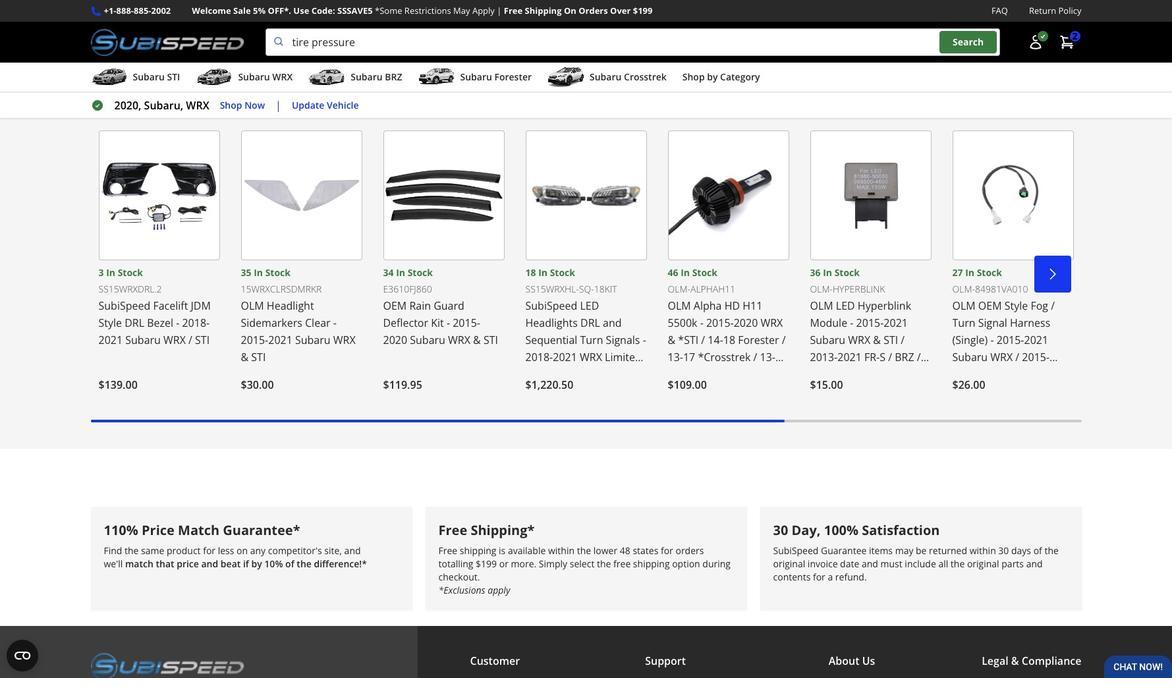 Task type: describe. For each thing, give the bounding box(es) containing it.
headlights
[[526, 316, 578, 330]]

0 vertical spatial free
[[504, 5, 523, 16]]

0 horizontal spatial by
[[251, 557, 262, 570]]

s inside '36 in stock olm-hyperblink olm led hyperblink module - 2015-2021 subaru wrx & sti / 2013-2021 fr-s / brz / 86 / 2014-2018 forester / 2013-2017 crosstrek / 2012-2016 impreza / 2010-2014 outback'
[[880, 350, 886, 365]]

sq-
[[579, 283, 594, 296]]

signal
[[979, 316, 1008, 330]]

about
[[829, 654, 860, 668]]

in for 84981va010
[[966, 266, 975, 279]]

86 inside '36 in stock olm-hyperblink olm led hyperblink module - 2015-2021 subaru wrx & sti / 2013-2021 fr-s / brz / 86 / 2014-2018 forester / 2013-2017 crosstrek / 2012-2016 impreza / 2010-2014 outback'
[[810, 367, 823, 382]]

subaru inside 34 in stock e3610fj860 oem rain guard deflector kit - 2015- 2020 subaru wrx & sti
[[410, 333, 446, 347]]

the down lower
[[597, 557, 611, 570]]

27 in stock olm-84981va010 olm oem style fog / turn signal harness (single) - 2015-2021 subaru wrx / 2015- 2017 sti
[[953, 266, 1055, 382]]

olm for olm oem style fog / turn signal harness (single) - 2015-2021 subaru wrx / 2015- 2017 sti
[[953, 299, 976, 313]]

match
[[125, 557, 153, 570]]

2021 inside 27 in stock olm-84981va010 olm oem style fog / turn signal harness (single) - 2015-2021 subaru wrx / 2015- 2017 sti
[[1025, 333, 1049, 347]]

oem rain guard deflector kit - 2015-2020 subaru wrx & sti image
[[383, 131, 505, 260]]

search input field
[[265, 28, 1000, 56]]

module
[[810, 316, 848, 330]]

sti inside 27 in stock olm-84981va010 olm oem style fog / turn signal harness (single) - 2015-2021 subaru wrx / 2015- 2017 sti
[[980, 367, 994, 382]]

subaru inside 35 in stock 15wrxclrsdmrkr olm headlight sidemarkers clear - 2015-2021 subaru wrx & sti
[[295, 333, 331, 347]]

policy
[[1059, 5, 1082, 16]]

off*.
[[268, 5, 291, 16]]

stock for oem
[[408, 266, 433, 279]]

drl inside 18 in stock ss15wrxhl-sq-18kit subispeed led headlights drl and sequential turn signals - 2018-2021 wrx limited / 2018-2021 sti
[[581, 316, 600, 330]]

& for guard
[[473, 333, 481, 347]]

subaru crosstrek button
[[548, 65, 667, 92]]

include
[[905, 557, 937, 570]]

2 vertical spatial 2018-
[[532, 367, 560, 382]]

days
[[1012, 544, 1032, 557]]

on
[[237, 544, 248, 557]]

rain
[[410, 299, 431, 313]]

2015- inside 35 in stock 15wrxclrsdmrkr olm headlight sidemarkers clear - 2015-2021 subaru wrx & sti
[[241, 333, 268, 347]]

1 13- from the left
[[668, 350, 684, 365]]

over
[[610, 5, 631, 16]]

/ inside 3 in stock ss15wrxdrl.2 subispeed facelift jdm style drl bezel - 2018- 2021 subaru wrx / sti
[[189, 333, 192, 347]]

48
[[620, 544, 631, 557]]

27
[[953, 266, 963, 279]]

- inside 3 in stock ss15wrxdrl.2 subispeed facelift jdm style drl bezel - 2018- 2021 subaru wrx / sti
[[176, 316, 180, 330]]

- inside 35 in stock 15wrxclrsdmrkr olm headlight sidemarkers clear - 2015-2021 subaru wrx & sti
[[333, 316, 337, 330]]

3
[[99, 266, 104, 279]]

brz inside 46 in stock olm-alphah11 olm alpha hd h11 5500k - 2015-2020 wrx & *sti / 14-18 forester / 13-17 *crosstrek / 13-16 fr-s / 86 / brz
[[720, 367, 739, 382]]

turn inside 27 in stock olm-84981va010 olm oem style fog / turn signal harness (single) - 2015-2021 subaru wrx / 2015- 2017 sti
[[953, 316, 976, 330]]

1 horizontal spatial shipping
[[633, 557, 670, 570]]

2015- down signal on the top right of the page
[[997, 333, 1025, 347]]

may
[[454, 5, 470, 16]]

turn inside 18 in stock ss15wrxhl-sq-18kit subispeed led headlights drl and sequential turn signals - 2018-2021 wrx limited / 2018-2021 sti
[[580, 333, 603, 347]]

clear
[[305, 316, 331, 330]]

less
[[218, 544, 234, 557]]

return policy
[[1030, 5, 1082, 16]]

0 vertical spatial |
[[497, 5, 502, 16]]

- inside 18 in stock ss15wrxhl-sq-18kit subispeed led headlights drl and sequential turn signals - 2018-2021 wrx limited / 2018-2021 sti
[[643, 333, 647, 347]]

subispeed inside 18 in stock ss15wrxhl-sq-18kit subispeed led headlights drl and sequential turn signals - 2018-2021 wrx limited / 2018-2021 sti
[[526, 299, 578, 313]]

wrx inside 27 in stock olm-84981va010 olm oem style fog / turn signal harness (single) - 2015-2021 subaru wrx / 2015- 2017 sti
[[991, 350, 1013, 365]]

forester inside dropdown button
[[495, 71, 532, 83]]

same
[[141, 544, 164, 557]]

and inside 18 in stock ss15wrxhl-sq-18kit subispeed led headlights drl and sequential turn signals - 2018-2021 wrx limited / 2018-2021 sti
[[603, 316, 622, 330]]

2017 inside '36 in stock olm-hyperblink olm led hyperblink module - 2015-2021 subaru wrx & sti / 2013-2021 fr-s / brz / 86 / 2014-2018 forester / 2013-2017 crosstrek / 2012-2016 impreza / 2010-2014 outback'
[[845, 384, 869, 399]]

18kit
[[594, 283, 617, 296]]

subaru forester button
[[418, 65, 532, 92]]

1 vertical spatial free
[[439, 522, 468, 539]]

and left beat
[[201, 557, 218, 570]]

deflector
[[383, 316, 429, 330]]

2018
[[859, 367, 884, 382]]

lower
[[594, 544, 618, 557]]

wrx inside 46 in stock olm-alphah11 olm alpha hd h11 5500k - 2015-2020 wrx & *sti / 14-18 forester / 13-17 *crosstrek / 13-16 fr-s / 86 / brz
[[761, 316, 783, 330]]

1 original from the left
[[774, 557, 806, 570]]

totalling
[[439, 557, 474, 570]]

2018- inside 3 in stock ss15wrxdrl.2 subispeed facelift jdm style drl bezel - 2018- 2021 subaru wrx / sti
[[182, 316, 210, 330]]

2 original from the left
[[968, 557, 1000, 570]]

fr- inside '36 in stock olm-hyperblink olm led hyperblink module - 2015-2021 subaru wrx & sti / 2013-2021 fr-s / brz / 86 / 2014-2018 forester / 2013-2017 crosstrek / 2012-2016 impreza / 2010-2014 outback'
[[865, 350, 880, 365]]

legal
[[982, 654, 1009, 668]]

subaru brz button
[[309, 65, 402, 92]]

free
[[614, 557, 631, 570]]

sssave5
[[338, 5, 373, 16]]

olm- for olm oem style fog / turn signal harness (single) - 2015-2021 subaru wrx / 2015- 2017 sti
[[953, 283, 976, 296]]

shipping*
[[471, 522, 535, 539]]

invoice
[[808, 557, 838, 570]]

kit
[[431, 316, 444, 330]]

select
[[570, 557, 595, 570]]

forester inside 46 in stock olm-alphah11 olm alpha hd h11 5500k - 2015-2020 wrx & *sti / 14-18 forester / 13-17 *crosstrek / 13-16 fr-s / 86 / brz
[[738, 333, 780, 347]]

the right the days
[[1045, 544, 1059, 557]]

2
[[1073, 30, 1078, 42]]

36
[[810, 266, 821, 279]]

more.
[[511, 557, 537, 570]]

shop now
[[220, 99, 265, 111]]

olm for olm alpha hd h11 5500k - 2015-2020 wrx & *sti / 14-18 forester / 13-17 *crosstrek / 13-16 fr-s / 86 / brz
[[668, 299, 691, 313]]

0 vertical spatial 30
[[774, 522, 789, 539]]

subaru inside 27 in stock olm-84981va010 olm oem style fog / turn signal harness (single) - 2015-2021 subaru wrx / 2015- 2017 sti
[[953, 350, 988, 365]]

sellers
[[129, 83, 182, 105]]

30 day, 100% satisfaction subispeed guarantee items may be returned within 30 days of the original invoice date and must include all the original parts and contents for a refund.
[[774, 522, 1059, 583]]

update
[[292, 99, 325, 111]]

drl inside 3 in stock ss15wrxdrl.2 subispeed facelift jdm style drl bezel - 2018- 2021 subaru wrx / sti
[[125, 316, 144, 330]]

led inside 18 in stock ss15wrxhl-sq-18kit subispeed led headlights drl and sequential turn signals - 2018-2021 wrx limited / 2018-2021 sti
[[580, 299, 599, 313]]

2 subispeed logo image from the top
[[91, 652, 244, 678]]

outback
[[865, 419, 906, 433]]

contents
[[774, 571, 811, 583]]

a subaru brz thumbnail image image
[[309, 67, 346, 87]]

110%
[[104, 522, 138, 539]]

- inside '36 in stock olm-hyperblink olm led hyperblink module - 2015-2021 subaru wrx & sti / 2013-2021 fr-s / brz / 86 / 2014-2018 forester / 2013-2017 crosstrek / 2012-2016 impreza / 2010-2014 outback'
[[851, 316, 854, 330]]

is
[[499, 544, 506, 557]]

impreza
[[865, 402, 905, 416]]

2010-
[[810, 419, 838, 433]]

for inside 30 day, 100% satisfaction subispeed guarantee items may be returned within 30 days of the original invoice date and must include all the original parts and contents for a refund.
[[813, 571, 826, 583]]

beat
[[221, 557, 241, 570]]

a subaru forester thumbnail image image
[[418, 67, 455, 87]]

shipping
[[525, 5, 562, 16]]

competitor's
[[268, 544, 322, 557]]

0 vertical spatial $199
[[633, 5, 653, 16]]

and inside find the same product for less on any competitor's site, and we'll
[[345, 544, 361, 557]]

subaru sti button
[[91, 65, 180, 92]]

style for harness
[[1005, 299, 1029, 313]]

subaru wrx
[[238, 71, 293, 83]]

18 inside 18 in stock ss15wrxhl-sq-18kit subispeed led headlights drl and sequential turn signals - 2018-2021 wrx limited / 2018-2021 sti
[[526, 266, 536, 279]]

2015- down harness
[[1023, 350, 1050, 365]]

crosstrek inside '36 in stock olm-hyperblink olm led hyperblink module - 2015-2021 subaru wrx & sti / 2013-2021 fr-s / brz / 86 / 2014-2018 forester / 2013-2017 crosstrek / 2012-2016 impreza / 2010-2014 outback'
[[871, 384, 918, 399]]

price
[[142, 522, 175, 539]]

shop by category
[[683, 71, 760, 83]]

forester inside '36 in stock olm-hyperblink olm led hyperblink module - 2015-2021 subaru wrx & sti / 2013-2021 fr-s / brz / 86 / 2014-2018 forester / 2013-2017 crosstrek / 2012-2016 impreza / 2010-2014 outback'
[[886, 367, 927, 382]]

in for oem
[[396, 266, 405, 279]]

36 in stock olm-hyperblink olm led hyperblink module - 2015-2021 subaru wrx & sti / 2013-2021 fr-s / brz / 86 / 2014-2018 forester / 2013-2017 crosstrek / 2012-2016 impreza / 2010-2014 outback
[[810, 266, 927, 433]]

within inside free shipping* free shipping is available within the lower 48 states for orders totalling $199 or more. simply select the free shipping option during checkout. *exclusions apply
[[548, 544, 575, 557]]

for inside free shipping* free shipping is available within the lower 48 states for orders totalling $199 or more. simply select the free shipping option during checkout. *exclusions apply
[[661, 544, 674, 557]]

subispeed for 3
[[99, 299, 150, 313]]

support
[[645, 654, 686, 668]]

in for subispeed
[[106, 266, 115, 279]]

match that price and beat if by 10% of the difference!*
[[125, 557, 367, 570]]

34 in stock e3610fj860 oem rain guard deflector kit - 2015- 2020 subaru wrx & sti
[[383, 266, 498, 347]]

restrictions
[[405, 5, 451, 16]]

wrx inside 3 in stock ss15wrxdrl.2 subispeed facelift jdm style drl bezel - 2018- 2021 subaru wrx / sti
[[163, 333, 186, 347]]

alphah11
[[691, 283, 736, 296]]

during
[[703, 557, 731, 570]]

all
[[939, 557, 949, 570]]

- inside 34 in stock e3610fj860 oem rain guard deflector kit - 2015- 2020 subaru wrx & sti
[[447, 316, 450, 330]]

subaru right a subaru forester thumbnail image
[[460, 71, 492, 83]]

s inside 46 in stock olm-alphah11 olm alpha hd h11 5500k - 2015-2020 wrx & *sti / 14-18 forester / 13-17 *crosstrek / 13-16 fr-s / 86 / brz
[[683, 367, 689, 382]]

we'll
[[104, 557, 123, 570]]

18 inside 46 in stock olm-alphah11 olm alpha hd h11 5500k - 2015-2020 wrx & *sti / 14-18 forester / 13-17 *crosstrek / 13-16 fr-s / 86 / brz
[[724, 333, 736, 347]]

sti inside 34 in stock e3610fj860 oem rain guard deflector kit - 2015- 2020 subaru wrx & sti
[[484, 333, 498, 347]]

find the same product for less on any competitor's site, and we'll
[[104, 544, 361, 570]]

olm- for olm alpha hd h11 5500k - 2015-2020 wrx & *sti / 14-18 forester / 13-17 *crosstrek / 13-16 fr-s / 86 / brz
[[668, 283, 691, 296]]

within inside 30 day, 100% satisfaction subispeed guarantee items may be returned within 30 days of the original invoice date and must include all the original parts and contents for a refund.
[[970, 544, 997, 557]]

subaru forester
[[460, 71, 532, 83]]

subaru inside '36 in stock olm-hyperblink olm led hyperblink module - 2015-2021 subaru wrx & sti / 2013-2021 fr-s / brz / 86 / 2014-2018 forester / 2013-2017 crosstrek / 2012-2016 impreza / 2010-2014 outback'
[[810, 333, 846, 347]]

available
[[508, 544, 546, 557]]

and down the days
[[1027, 557, 1043, 570]]

$139.00
[[99, 378, 138, 392]]

2016
[[838, 402, 862, 416]]

stock for hyperblink
[[835, 266, 860, 279]]

olm led hyperblink module - 2015-2021 subaru wrx & sti / 2013-2021 fr-s / brz / 86 / 2014-2018 forester / 2013-2017 crosstrek / 2012-2016 impreza / 2010-2014 outback image
[[810, 131, 932, 260]]

brz inside dropdown button
[[385, 71, 402, 83]]

+1-
[[104, 5, 116, 16]]

customer
[[470, 654, 520, 668]]

35 in stock 15wrxclrsdmrkr olm headlight sidemarkers clear - 2015-2021 subaru wrx & sti
[[241, 266, 356, 365]]

sti inside 18 in stock ss15wrxhl-sq-18kit subispeed led headlights drl and sequential turn signals - 2018-2021 wrx limited / 2018-2021 sti
[[587, 367, 601, 382]]

2015- inside 46 in stock olm-alphah11 olm alpha hd h11 5500k - 2015-2020 wrx & *sti / 14-18 forester / 13-17 *crosstrek / 13-16 fr-s / 86 / brz
[[707, 316, 734, 330]]

style for 2021
[[99, 316, 122, 330]]

welcome sale 5% off*. use code: sssave5
[[192, 5, 373, 16]]

checkout.
[[439, 571, 480, 583]]

ss15wrxhl-
[[526, 283, 579, 296]]

now
[[245, 99, 265, 111]]

brz inside '36 in stock olm-hyperblink olm led hyperblink module - 2015-2021 subaru wrx & sti / 2013-2021 fr-s / brz / 86 / 2014-2018 forester / 2013-2017 crosstrek / 2012-2016 impreza / 2010-2014 outback'
[[895, 350, 915, 365]]

olm headlight sidemarkers clear - 2015-2021 subaru wrx & sti image
[[241, 131, 362, 260]]

e3610fj860
[[383, 283, 432, 296]]

1 vertical spatial 2018-
[[526, 350, 553, 365]]



Task type: vqa. For each thing, say whether or not it's contained in the screenshot.


Task type: locate. For each thing, give the bounding box(es) containing it.
stock inside 18 in stock ss15wrxhl-sq-18kit subispeed led headlights drl and sequential turn signals - 2018-2021 wrx limited / 2018-2021 sti
[[550, 266, 575, 279]]

brz up the impreza
[[895, 350, 915, 365]]

885-
[[134, 5, 151, 16]]

olm- inside 46 in stock olm-alphah11 olm alpha hd h11 5500k - 2015-2020 wrx & *sti / 14-18 forester / 13-17 *crosstrek / 13-16 fr-s / 86 / brz
[[668, 283, 691, 296]]

style inside 3 in stock ss15wrxdrl.2 subispeed facelift jdm style drl bezel - 2018- 2021 subaru wrx / sti
[[99, 316, 122, 330]]

1 horizontal spatial s
[[880, 350, 886, 365]]

0 horizontal spatial of
[[286, 557, 294, 570]]

5 in from the left
[[681, 266, 690, 279]]

oem up deflector
[[383, 299, 407, 313]]

free
[[504, 5, 523, 16], [439, 522, 468, 539], [439, 544, 458, 557]]

18 in stock ss15wrxhl-sq-18kit subispeed led headlights drl and sequential turn signals - 2018-2021 wrx limited / 2018-2021 sti
[[526, 266, 647, 382]]

0 vertical spatial forester
[[495, 71, 532, 83]]

30 left day,
[[774, 522, 789, 539]]

original up contents
[[774, 557, 806, 570]]

0 horizontal spatial shop
[[220, 99, 242, 111]]

sti up $30.00
[[251, 350, 266, 365]]

subaru brz
[[351, 71, 402, 83]]

30
[[774, 522, 789, 539], [999, 544, 1009, 557]]

in right 27
[[966, 266, 975, 279]]

18 up the ss15wrxhl-
[[526, 266, 536, 279]]

1 vertical spatial subispeed logo image
[[91, 652, 244, 678]]

1 subispeed logo image from the top
[[91, 28, 244, 56]]

sti left sequential
[[484, 333, 498, 347]]

1 drl from the left
[[125, 316, 144, 330]]

olm- for olm led hyperblink module - 2015-2021 subaru wrx & sti / 2013-2021 fr-s / brz / 86 / 2014-2018 forester / 2013-2017 crosstrek / 2012-2016 impreza / 2010-2014 outback
[[810, 283, 833, 296]]

sti right $1,220.50 on the bottom left
[[587, 367, 601, 382]]

1 horizontal spatial for
[[661, 544, 674, 557]]

1 horizontal spatial drl
[[581, 316, 600, 330]]

best sellers
[[91, 83, 182, 105]]

1 horizontal spatial brz
[[720, 367, 739, 382]]

13-
[[668, 350, 684, 365], [760, 350, 776, 365]]

1 horizontal spatial shop
[[683, 71, 705, 83]]

in right 35
[[254, 266, 263, 279]]

olm inside 27 in stock olm-84981va010 olm oem style fog / turn signal harness (single) - 2015-2021 subaru wrx / 2015- 2017 sti
[[953, 299, 976, 313]]

that
[[156, 557, 174, 570]]

category
[[721, 71, 760, 83]]

2 within from the left
[[970, 544, 997, 557]]

0 vertical spatial 18
[[526, 266, 536, 279]]

2015- inside '36 in stock olm-hyperblink olm led hyperblink module - 2015-2021 subaru wrx & sti / 2013-2021 fr-s / brz / 86 / 2014-2018 forester / 2013-2017 crosstrek / 2012-2016 impreza / 2010-2014 outback'
[[857, 316, 884, 330]]

1 horizontal spatial original
[[968, 557, 1000, 570]]

subaru right a subaru crosstrek thumbnail image
[[590, 71, 622, 83]]

subispeed inside 3 in stock ss15wrxdrl.2 subispeed facelift jdm style drl bezel - 2018- 2021 subaru wrx / sti
[[99, 299, 150, 313]]

2 oem from the left
[[979, 299, 1002, 313]]

| right now
[[276, 98, 281, 113]]

1 olm- from the left
[[668, 283, 691, 296]]

subaru inside 3 in stock ss15wrxdrl.2 subispeed facelift jdm style drl bezel - 2018- 2021 subaru wrx / sti
[[125, 333, 161, 347]]

0 vertical spatial 2013-
[[810, 350, 838, 365]]

2020 inside 34 in stock e3610fj860 oem rain guard deflector kit - 2015- 2020 subaru wrx & sti
[[383, 333, 407, 347]]

3 stock from the left
[[408, 266, 433, 279]]

stock up 15wrxclrsdmrkr
[[265, 266, 291, 279]]

subispeed logo image
[[91, 28, 244, 56], [91, 652, 244, 678]]

& inside '36 in stock olm-hyperblink olm led hyperblink module - 2015-2021 subaru wrx & sti / 2013-2021 fr-s / brz / 86 / 2014-2018 forester / 2013-2017 crosstrek / 2012-2016 impreza / 2010-2014 outback'
[[874, 333, 881, 347]]

in inside '36 in stock olm-hyperblink olm led hyperblink module - 2015-2021 subaru wrx & sti / 2013-2021 fr-s / brz / 86 / 2014-2018 forester / 2013-2017 crosstrek / 2012-2016 impreza / 2010-2014 outback'
[[823, 266, 833, 279]]

2 horizontal spatial olm-
[[953, 283, 976, 296]]

the right all
[[951, 557, 965, 570]]

olm for olm led hyperblink module - 2015-2021 subaru wrx & sti / 2013-2021 fr-s / brz / 86 / 2014-2018 forester / 2013-2017 crosstrek / 2012-2016 impreza / 2010-2014 outback
[[810, 299, 834, 313]]

if
[[243, 557, 249, 570]]

0 horizontal spatial brz
[[385, 71, 402, 83]]

*some
[[375, 5, 402, 16]]

& for led
[[874, 333, 881, 347]]

86 left 2014-
[[810, 367, 823, 382]]

16
[[776, 350, 788, 365]]

- right kit
[[447, 316, 450, 330]]

sti inside dropdown button
[[167, 71, 180, 83]]

- right clear
[[333, 316, 337, 330]]

a subaru sti thumbnail image image
[[91, 67, 128, 87]]

in inside 46 in stock olm-alphah11 olm alpha hd h11 5500k - 2015-2020 wrx & *sti / 14-18 forester / 13-17 *crosstrek / 13-16 fr-s / 86 / brz
[[681, 266, 690, 279]]

0 horizontal spatial drl
[[125, 316, 144, 330]]

by inside shop by category dropdown button
[[707, 71, 718, 83]]

subaru down clear
[[295, 333, 331, 347]]

1 horizontal spatial subispeed
[[526, 299, 578, 313]]

for left less
[[203, 544, 216, 557]]

turn up (single)
[[953, 316, 976, 330]]

1 vertical spatial brz
[[895, 350, 915, 365]]

2013- up 2012-
[[817, 384, 845, 399]]

shop for shop by category
[[683, 71, 705, 83]]

in right 34
[[396, 266, 405, 279]]

olm inside 35 in stock 15wrxclrsdmrkr olm headlight sidemarkers clear - 2015-2021 subaru wrx & sti
[[241, 299, 264, 313]]

$26.00
[[953, 378, 986, 392]]

oem inside 27 in stock olm-84981va010 olm oem style fog / turn signal harness (single) - 2015-2021 subaru wrx / 2015- 2017 sti
[[979, 299, 1002, 313]]

turn
[[953, 316, 976, 330], [580, 333, 603, 347]]

fog
[[1031, 299, 1049, 313]]

0 horizontal spatial for
[[203, 544, 216, 557]]

oem inside 34 in stock e3610fj860 oem rain guard deflector kit - 2015- 2020 subaru wrx & sti
[[383, 299, 407, 313]]

s down 17
[[683, 367, 689, 382]]

1 horizontal spatial forester
[[738, 333, 780, 347]]

in inside 35 in stock 15wrxclrsdmrkr olm headlight sidemarkers clear - 2015-2021 subaru wrx & sti
[[254, 266, 263, 279]]

2021 inside 35 in stock 15wrxclrsdmrkr olm headlight sidemarkers clear - 2015-2021 subaru wrx & sti
[[268, 333, 293, 347]]

sale
[[233, 5, 251, 16]]

olm up sidemarkers
[[241, 299, 264, 313]]

2 vertical spatial brz
[[720, 367, 739, 382]]

1 olm from the left
[[241, 299, 264, 313]]

1 horizontal spatial |
[[497, 5, 502, 16]]

/
[[1052, 299, 1055, 313], [189, 333, 192, 347], [702, 333, 705, 347], [782, 333, 786, 347], [901, 333, 905, 347], [754, 350, 758, 365], [889, 350, 893, 365], [917, 350, 921, 365], [1016, 350, 1020, 365], [526, 367, 530, 382], [692, 367, 696, 382], [713, 367, 717, 382], [825, 367, 829, 382], [810, 384, 814, 399], [921, 384, 925, 399], [908, 402, 912, 416]]

stock up alphah11
[[693, 266, 718, 279]]

1 stock from the left
[[118, 266, 143, 279]]

$199 left or
[[476, 557, 497, 570]]

30 up parts
[[999, 544, 1009, 557]]

stock inside 3 in stock ss15wrxdrl.2 subispeed facelift jdm style drl bezel - 2018- 2021 subaru wrx / sti
[[118, 266, 143, 279]]

7 in from the left
[[966, 266, 975, 279]]

stock up the ss15wrxhl-
[[550, 266, 575, 279]]

sti up subaru,
[[167, 71, 180, 83]]

0 horizontal spatial 86
[[699, 367, 711, 382]]

hd
[[725, 299, 740, 313]]

subaru wrx button
[[196, 65, 293, 92]]

0 horizontal spatial |
[[276, 98, 281, 113]]

update vehicle button
[[292, 98, 359, 113]]

4 olm from the left
[[953, 299, 976, 313]]

& inside 34 in stock e3610fj860 oem rain guard deflector kit - 2015- 2020 subaru wrx & sti
[[473, 333, 481, 347]]

the up select
[[577, 544, 591, 557]]

4 stock from the left
[[550, 266, 575, 279]]

2017 inside 27 in stock olm-84981va010 olm oem style fog / turn signal harness (single) - 2015-2021 subaru wrx / 2015- 2017 sti
[[953, 367, 977, 382]]

& inside 46 in stock olm-alphah11 olm alpha hd h11 5500k - 2015-2020 wrx & *sti / 14-18 forester / 13-17 *crosstrek / 13-16 fr-s / 86 / brz
[[668, 333, 676, 347]]

1 horizontal spatial style
[[1005, 299, 1029, 313]]

by
[[707, 71, 718, 83], [251, 557, 262, 570]]

0 horizontal spatial oem
[[383, 299, 407, 313]]

subispeed led headlights drl and sequential turn signals - 2018-2021 wrx limited / 2018-2021 sti image
[[526, 131, 647, 260]]

shop for shop now
[[220, 99, 242, 111]]

1 vertical spatial style
[[99, 316, 122, 330]]

0 vertical spatial crosstrek
[[624, 71, 667, 83]]

search
[[953, 36, 984, 48]]

(single)
[[953, 333, 988, 347]]

brz down *crosstrek
[[720, 367, 739, 382]]

subispeed facelift jdm style drl bezel - 2018-2021 subaru wrx / sti image
[[99, 131, 220, 260]]

h11
[[743, 299, 763, 313]]

1 86 from the left
[[699, 367, 711, 382]]

| right "apply"
[[497, 5, 502, 16]]

style up harness
[[1005, 299, 1029, 313]]

subispeed down ss15wrxdrl.2
[[99, 299, 150, 313]]

1 horizontal spatial turn
[[953, 316, 976, 330]]

price
[[177, 557, 199, 570]]

in right 36
[[823, 266, 833, 279]]

crosstrek down search input field
[[624, 71, 667, 83]]

subaru down module
[[810, 333, 846, 347]]

2017 down (single)
[[953, 367, 977, 382]]

subaru down bezel
[[125, 333, 161, 347]]

2 horizontal spatial forester
[[886, 367, 927, 382]]

sti down hyperblink
[[884, 333, 899, 347]]

within up the simply
[[548, 544, 575, 557]]

0 vertical spatial shipping
[[460, 544, 497, 557]]

$199 inside free shipping* free shipping is available within the lower 48 states for orders totalling $199 or more. simply select the free shipping option during checkout. *exclusions apply
[[476, 557, 497, 570]]

0 horizontal spatial led
[[580, 299, 599, 313]]

subispeed for 30
[[774, 544, 819, 557]]

button image
[[1028, 34, 1044, 50]]

$109.00
[[668, 378, 707, 392]]

46 in stock olm-alphah11 olm alpha hd h11 5500k - 2015-2020 wrx & *sti / 14-18 forester / 13-17 *crosstrek / 13-16 fr-s / 86 / brz
[[668, 266, 788, 382]]

1 horizontal spatial 86
[[810, 367, 823, 382]]

sti down jdm
[[195, 333, 210, 347]]

$1,220.50
[[526, 378, 574, 392]]

*some restrictions may apply | free shipping on orders over $199
[[375, 5, 653, 16]]

86 inside 46 in stock olm-alphah11 olm alpha hd h11 5500k - 2015-2020 wrx & *sti / 14-18 forester / 13-17 *crosstrek / 13-16 fr-s / 86 / brz
[[699, 367, 711, 382]]

1 within from the left
[[548, 544, 575, 557]]

the inside find the same product for less on any competitor's site, and we'll
[[125, 544, 139, 557]]

style down ss15wrxdrl.2
[[99, 316, 122, 330]]

open widget image
[[7, 640, 38, 672]]

wrx inside 34 in stock e3610fj860 oem rain guard deflector kit - 2015- 2020 subaru wrx & sti
[[448, 333, 471, 347]]

2020,
[[114, 98, 141, 113]]

headlight
[[267, 299, 314, 313]]

crosstrek inside dropdown button
[[624, 71, 667, 83]]

shop left now
[[220, 99, 242, 111]]

stock inside '36 in stock olm-hyperblink olm led hyperblink module - 2015-2021 subaru wrx & sti / 2013-2021 fr-s / brz / 86 / 2014-2018 forester / 2013-2017 crosstrek / 2012-2016 impreza / 2010-2014 outback'
[[835, 266, 860, 279]]

0 vertical spatial 2018-
[[182, 316, 210, 330]]

drl down sq-
[[581, 316, 600, 330]]

2 olm from the left
[[668, 299, 691, 313]]

0 vertical spatial subispeed logo image
[[91, 28, 244, 56]]

0 horizontal spatial within
[[548, 544, 575, 557]]

$199 right over
[[633, 5, 653, 16]]

2 drl from the left
[[581, 316, 600, 330]]

2015- inside 34 in stock e3610fj860 oem rain guard deflector kit - 2015- 2020 subaru wrx & sti
[[453, 316, 481, 330]]

the
[[125, 544, 139, 557], [577, 544, 591, 557], [1045, 544, 1059, 557], [297, 557, 312, 570], [597, 557, 611, 570], [951, 557, 965, 570]]

1 vertical spatial fr-
[[668, 367, 683, 382]]

olm- inside '36 in stock olm-hyperblink olm led hyperblink module - 2015-2021 subaru wrx & sti / 2013-2021 fr-s / brz / 86 / 2014-2018 forester / 2013-2017 crosstrek / 2012-2016 impreza / 2010-2014 outback'
[[810, 283, 833, 296]]

1 horizontal spatial led
[[836, 299, 855, 313]]

in up the ss15wrxhl-
[[539, 266, 548, 279]]

3 olm from the left
[[810, 299, 834, 313]]

1 vertical spatial s
[[683, 367, 689, 382]]

1 horizontal spatial within
[[970, 544, 997, 557]]

and
[[603, 316, 622, 330], [345, 544, 361, 557], [201, 557, 218, 570], [862, 557, 879, 570], [1027, 557, 1043, 570]]

13- right *crosstrek
[[760, 350, 776, 365]]

subaru inside dropdown button
[[351, 71, 383, 83]]

code:
[[312, 5, 335, 16]]

0 horizontal spatial turn
[[580, 333, 603, 347]]

1 vertical spatial forester
[[738, 333, 780, 347]]

+1-888-885-2002 link
[[104, 4, 171, 18]]

0 horizontal spatial s
[[683, 367, 689, 382]]

sequential
[[526, 333, 578, 347]]

hyperblink
[[833, 283, 886, 296]]

the down competitor's
[[297, 557, 312, 570]]

0 vertical spatial 2017
[[953, 367, 977, 382]]

0 horizontal spatial 30
[[774, 522, 789, 539]]

olm oem style fog / turn signal harness (single) - 2015-2021 subaru wrx / 2015-2017 sti image
[[953, 131, 1074, 260]]

2 86 from the left
[[810, 367, 823, 382]]

0 horizontal spatial original
[[774, 557, 806, 570]]

subispeed inside 30 day, 100% satisfaction subispeed guarantee items may be returned within 30 days of the original invoice date and must include all the original parts and contents for a refund.
[[774, 544, 819, 557]]

2020 inside 46 in stock olm-alphah11 olm alpha hd h11 5500k - 2015-2020 wrx & *sti / 14-18 forester / 13-17 *crosstrek / 13-16 fr-s / 86 / brz
[[734, 316, 758, 330]]

for left a
[[813, 571, 826, 583]]

1 vertical spatial $199
[[476, 557, 497, 570]]

sti inside 35 in stock 15wrxclrsdmrkr olm headlight sidemarkers clear - 2015-2021 subaru wrx & sti
[[251, 350, 266, 365]]

fr- inside 46 in stock olm-alphah11 olm alpha hd h11 5500k - 2015-2020 wrx & *sti / 14-18 forester / 13-17 *crosstrek / 13-16 fr-s / 86 / brz
[[668, 367, 683, 382]]

0 vertical spatial by
[[707, 71, 718, 83]]

2 vertical spatial free
[[439, 544, 458, 557]]

3 in from the left
[[396, 266, 405, 279]]

1 vertical spatial crosstrek
[[871, 384, 918, 399]]

in inside 34 in stock e3610fj860 oem rain guard deflector kit - 2015- 2020 subaru wrx & sti
[[396, 266, 405, 279]]

6 in from the left
[[823, 266, 833, 279]]

888-
[[116, 5, 134, 16]]

vehicle protection image
[[1058, 0, 1071, 11]]

return policy link
[[1030, 4, 1082, 18]]

subaru crosstrek
[[590, 71, 667, 83]]

subaru up 2020, subaru, wrx
[[133, 71, 165, 83]]

guarantee
[[821, 544, 867, 557]]

2020
[[734, 316, 758, 330], [383, 333, 407, 347]]

a subaru wrx thumbnail image image
[[196, 67, 233, 87]]

1 vertical spatial 2020
[[383, 333, 407, 347]]

1 vertical spatial |
[[276, 98, 281, 113]]

2015- down hyperblink
[[857, 316, 884, 330]]

0 vertical spatial of
[[1034, 544, 1043, 557]]

& inside 35 in stock 15wrxclrsdmrkr olm headlight sidemarkers clear - 2015-2021 subaru wrx & sti
[[241, 350, 249, 365]]

stock up hyperblink
[[835, 266, 860, 279]]

1 vertical spatial 2017
[[845, 384, 869, 399]]

$15.00
[[810, 378, 844, 392]]

olm down 27
[[953, 299, 976, 313]]

sti inside '36 in stock olm-hyperblink olm led hyperblink module - 2015-2021 subaru wrx & sti / 2013-2021 fr-s / brz / 86 / 2014-2018 forester / 2013-2017 crosstrek / 2012-2016 impreza / 2010-2014 outback'
[[884, 333, 899, 347]]

0 vertical spatial 2020
[[734, 316, 758, 330]]

1 horizontal spatial $199
[[633, 5, 653, 16]]

olm
[[241, 299, 264, 313], [668, 299, 691, 313], [810, 299, 834, 313], [953, 299, 976, 313]]

product
[[167, 544, 201, 557]]

0 horizontal spatial subispeed
[[99, 299, 150, 313]]

0 horizontal spatial olm-
[[668, 283, 691, 296]]

13- down *sti
[[668, 350, 684, 365]]

of right the days
[[1034, 544, 1043, 557]]

0 horizontal spatial forester
[[495, 71, 532, 83]]

7 stock from the left
[[977, 266, 1003, 279]]

in right 3
[[106, 266, 115, 279]]

2 led from the left
[[836, 299, 855, 313]]

2020 down h11
[[734, 316, 758, 330]]

- right the "signals"
[[643, 333, 647, 347]]

1 vertical spatial 30
[[999, 544, 1009, 557]]

wrx inside dropdown button
[[272, 71, 293, 83]]

2015- down sidemarkers
[[241, 333, 268, 347]]

refund.
[[836, 571, 867, 583]]

- down alpha
[[701, 316, 704, 330]]

1 horizontal spatial 2017
[[953, 367, 977, 382]]

stock inside 46 in stock olm-alphah11 olm alpha hd h11 5500k - 2015-2020 wrx & *sti / 14-18 forester / 13-17 *crosstrek / 13-16 fr-s / 86 / brz
[[693, 266, 718, 279]]

fr- up 2018
[[865, 350, 880, 365]]

us
[[863, 654, 876, 668]]

2018-
[[182, 316, 210, 330], [526, 350, 553, 365], [532, 367, 560, 382]]

apply
[[473, 5, 495, 16]]

stock up ss15wrxdrl.2
[[118, 266, 143, 279]]

1 vertical spatial 18
[[724, 333, 736, 347]]

limited
[[605, 350, 642, 365]]

may
[[896, 544, 914, 557]]

subaru up now
[[238, 71, 270, 83]]

shop inside dropdown button
[[683, 71, 705, 83]]

2015- down guard
[[453, 316, 481, 330]]

10%
[[265, 557, 283, 570]]

in for alphah11
[[681, 266, 690, 279]]

shop by category button
[[683, 65, 760, 92]]

3 in stock ss15wrxdrl.2 subispeed facelift jdm style drl bezel - 2018- 2021 subaru wrx / sti
[[99, 266, 211, 347]]

1 horizontal spatial oem
[[979, 299, 1002, 313]]

stock up 84981va010
[[977, 266, 1003, 279]]

0 vertical spatial brz
[[385, 71, 402, 83]]

2020 down deflector
[[383, 333, 407, 347]]

$30.00
[[241, 378, 274, 392]]

1 vertical spatial turn
[[580, 333, 603, 347]]

subispeed down day,
[[774, 544, 819, 557]]

0 vertical spatial shop
[[683, 71, 705, 83]]

orders
[[676, 544, 704, 557]]

by right if
[[251, 557, 262, 570]]

1 vertical spatial 2013-
[[817, 384, 845, 399]]

be
[[916, 544, 927, 557]]

stock inside 35 in stock 15wrxclrsdmrkr olm headlight sidemarkers clear - 2015-2021 subaru wrx & sti
[[265, 266, 291, 279]]

*exclusions
[[439, 584, 486, 596]]

1 horizontal spatial 18
[[724, 333, 736, 347]]

signals
[[606, 333, 640, 347]]

guard
[[434, 299, 465, 313]]

led
[[580, 299, 599, 313], [836, 299, 855, 313]]

olm alpha hd h11 5500k - 2015-2020 wrx & *sti / 14-18 forester / 13-17 *crosstrek / 13-16 fr-s / 86 / brz image
[[668, 131, 789, 260]]

shop left category
[[683, 71, 705, 83]]

difference!*
[[314, 557, 367, 570]]

- right bezel
[[176, 316, 180, 330]]

in inside 18 in stock ss15wrxhl-sq-18kit subispeed led headlights drl and sequential turn signals - 2018-2021 wrx limited / 2018-2021 sti
[[539, 266, 548, 279]]

olm up 5500k
[[668, 299, 691, 313]]

2 in from the left
[[254, 266, 263, 279]]

2015-
[[453, 316, 481, 330], [707, 316, 734, 330], [857, 316, 884, 330], [241, 333, 268, 347], [997, 333, 1025, 347], [1023, 350, 1050, 365]]

led inside '36 in stock olm-hyperblink olm led hyperblink module - 2015-2021 subaru wrx & sti / 2013-2021 fr-s / brz / 86 / 2014-2018 forester / 2013-2017 crosstrek / 2012-2016 impreza / 2010-2014 outback'
[[836, 299, 855, 313]]

& for alpha
[[668, 333, 676, 347]]

0 vertical spatial fr-
[[865, 350, 880, 365]]

in for hyperblink
[[823, 266, 833, 279]]

day,
[[792, 522, 821, 539]]

stock for 84981va010
[[977, 266, 1003, 279]]

0 horizontal spatial style
[[99, 316, 122, 330]]

0 vertical spatial turn
[[953, 316, 976, 330]]

2021 inside 3 in stock ss15wrxdrl.2 subispeed facelift jdm style drl bezel - 2018- 2021 subaru wrx / sti
[[99, 333, 123, 347]]

stock for olm
[[265, 266, 291, 279]]

- inside 27 in stock olm-84981va010 olm oem style fog / turn signal harness (single) - 2015-2021 subaru wrx / 2015- 2017 sti
[[991, 333, 994, 347]]

in inside 3 in stock ss15wrxdrl.2 subispeed facelift jdm style drl bezel - 2018- 2021 subaru wrx / sti
[[106, 266, 115, 279]]

turn left the "signals"
[[580, 333, 603, 347]]

stock inside 34 in stock e3610fj860 oem rain guard deflector kit - 2015- 2020 subaru wrx & sti
[[408, 266, 433, 279]]

and down items
[[862, 557, 879, 570]]

sidemarkers
[[241, 316, 303, 330]]

oem up signal on the top right of the page
[[979, 299, 1002, 313]]

1 horizontal spatial crosstrek
[[871, 384, 918, 399]]

olm inside '36 in stock olm-hyperblink olm led hyperblink module - 2015-2021 subaru wrx & sti / 2013-2021 fr-s / brz / 86 / 2014-2018 forester / 2013-2017 crosstrek / 2012-2016 impreza / 2010-2014 outback'
[[810, 299, 834, 313]]

in for sq-
[[539, 266, 548, 279]]

2 13- from the left
[[760, 350, 776, 365]]

subispeed down the ss15wrxhl-
[[526, 299, 578, 313]]

1 led from the left
[[580, 299, 599, 313]]

within right returned
[[970, 544, 997, 557]]

2 horizontal spatial subispeed
[[774, 544, 819, 557]]

fr- down *sti
[[668, 367, 683, 382]]

stock for alphah11
[[693, 266, 718, 279]]

/ inside 18 in stock ss15wrxhl-sq-18kit subispeed led headlights drl and sequential turn signals - 2018-2021 wrx limited / 2018-2021 sti
[[526, 367, 530, 382]]

-
[[176, 316, 180, 330], [333, 316, 337, 330], [447, 316, 450, 330], [701, 316, 704, 330], [851, 316, 854, 330], [643, 333, 647, 347], [991, 333, 994, 347]]

olm- down 46
[[668, 283, 691, 296]]

sti down (single)
[[980, 367, 994, 382]]

bezel
[[147, 316, 173, 330]]

the up match
[[125, 544, 139, 557]]

1 vertical spatial shop
[[220, 99, 242, 111]]

6 stock from the left
[[835, 266, 860, 279]]

0 horizontal spatial 2020
[[383, 333, 407, 347]]

15wrxclrsdmrkr
[[241, 283, 322, 296]]

olm up module
[[810, 299, 834, 313]]

style inside 27 in stock olm-84981va010 olm oem style fog / turn signal harness (single) - 2015-2021 subaru wrx / 2015- 2017 sti
[[1005, 299, 1029, 313]]

shipping
[[460, 544, 497, 557], [633, 557, 670, 570]]

1 horizontal spatial 13-
[[760, 350, 776, 365]]

1 horizontal spatial fr-
[[865, 350, 880, 365]]

drl left bezel
[[125, 316, 144, 330]]

1 horizontal spatial of
[[1034, 544, 1043, 557]]

18 up *crosstrek
[[724, 333, 736, 347]]

subaru sti
[[133, 71, 180, 83]]

by left category
[[707, 71, 718, 83]]

crosstrek up the impreza
[[871, 384, 918, 399]]

2 stock from the left
[[265, 266, 291, 279]]

in for olm
[[254, 266, 263, 279]]

faq link
[[992, 4, 1009, 18]]

olm- inside 27 in stock olm-84981va010 olm oem style fog / turn signal harness (single) - 2015-2021 subaru wrx / 2015- 2017 sti
[[953, 283, 976, 296]]

- right module
[[851, 316, 854, 330]]

best
[[91, 83, 125, 105]]

0 vertical spatial s
[[880, 350, 886, 365]]

0 horizontal spatial 13-
[[668, 350, 684, 365]]

0 horizontal spatial crosstrek
[[624, 71, 667, 83]]

wrx inside 35 in stock 15wrxclrsdmrkr olm headlight sidemarkers clear - 2015-2021 subaru wrx & sti
[[333, 333, 356, 347]]

17
[[684, 350, 696, 365]]

1 oem from the left
[[383, 299, 407, 313]]

about us
[[829, 654, 876, 668]]

olm inside 46 in stock olm-alphah11 olm alpha hd h11 5500k - 2015-2020 wrx & *sti / 14-18 forester / 13-17 *crosstrek / 13-16 fr-s / 86 / brz
[[668, 299, 691, 313]]

- inside 46 in stock olm-alphah11 olm alpha hd h11 5500k - 2015-2020 wrx & *sti / 14-18 forester / 13-17 *crosstrek / 13-16 fr-s / 86 / brz
[[701, 316, 704, 330]]

forester up 16
[[738, 333, 780, 347]]

sti inside 3 in stock ss15wrxdrl.2 subispeed facelift jdm style drl bezel - 2018- 2021 subaru wrx / sti
[[195, 333, 210, 347]]

2 vertical spatial forester
[[886, 367, 927, 382]]

wrx inside 18 in stock ss15wrxhl-sq-18kit subispeed led headlights drl and sequential turn signals - 2018-2021 wrx limited / 2018-2021 sti
[[580, 350, 602, 365]]

2017 up 2016
[[845, 384, 869, 399]]

1 horizontal spatial 2020
[[734, 316, 758, 330]]

led down sq-
[[580, 299, 599, 313]]

stock for subispeed
[[118, 266, 143, 279]]

1 vertical spatial by
[[251, 557, 262, 570]]

2015- up 14-
[[707, 316, 734, 330]]

for inside find the same product for less on any competitor's site, and we'll
[[203, 544, 216, 557]]

0 vertical spatial style
[[1005, 299, 1029, 313]]

1 vertical spatial of
[[286, 557, 294, 570]]

s up 2018
[[880, 350, 886, 365]]

1 in from the left
[[106, 266, 115, 279]]

in inside 27 in stock olm-84981va010 olm oem style fog / turn signal harness (single) - 2015-2021 subaru wrx / 2015- 2017 sti
[[966, 266, 975, 279]]

wrx inside '36 in stock olm-hyperblink olm led hyperblink module - 2015-2021 subaru wrx & sti / 2013-2021 fr-s / brz / 86 / 2014-2018 forester / 2013-2017 crosstrek / 2012-2016 impreza / 2010-2014 outback'
[[849, 333, 871, 347]]

sti
[[167, 71, 180, 83], [195, 333, 210, 347], [484, 333, 498, 347], [884, 333, 899, 347], [251, 350, 266, 365], [587, 367, 601, 382], [980, 367, 994, 382]]

forester left a subaru crosstrek thumbnail image
[[495, 71, 532, 83]]

a subaru crosstrek thumbnail image image
[[548, 67, 585, 87]]

2 olm- from the left
[[810, 283, 833, 296]]

stock for sq-
[[550, 266, 575, 279]]

0 horizontal spatial 2017
[[845, 384, 869, 399]]

1 horizontal spatial 30
[[999, 544, 1009, 557]]

in right 46
[[681, 266, 690, 279]]

stock inside 27 in stock olm-84981va010 olm oem style fog / turn signal harness (single) - 2015-2021 subaru wrx / 2015- 2017 sti
[[977, 266, 1003, 279]]

3 olm- from the left
[[953, 283, 976, 296]]

0 horizontal spatial 18
[[526, 266, 536, 279]]

5 stock from the left
[[693, 266, 718, 279]]

1 horizontal spatial by
[[707, 71, 718, 83]]

4 in from the left
[[539, 266, 548, 279]]

of inside 30 day, 100% satisfaction subispeed guarantee items may be returned within 30 days of the original invoice date and must include all the original parts and contents for a refund.
[[1034, 544, 1043, 557]]

led down hyperblink
[[836, 299, 855, 313]]

0 horizontal spatial fr-
[[668, 367, 683, 382]]

olm- down 36
[[810, 283, 833, 296]]

crosstrek
[[624, 71, 667, 83], [871, 384, 918, 399]]

1 vertical spatial shipping
[[633, 557, 670, 570]]



